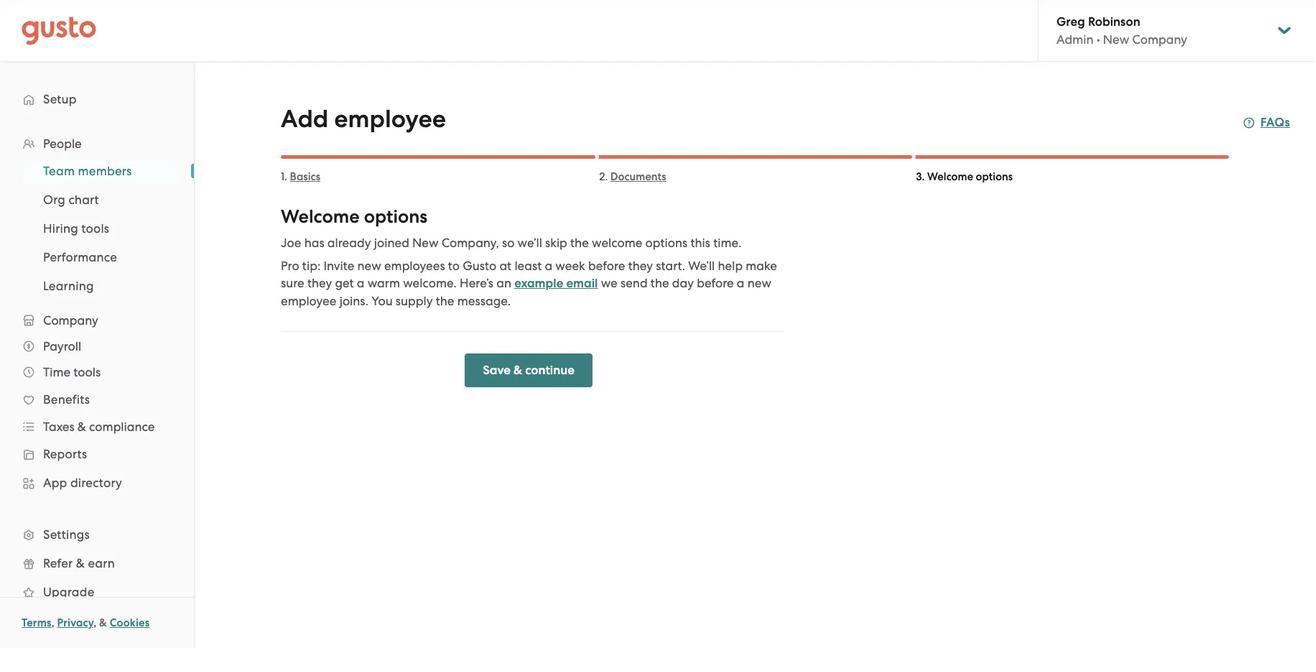 Task type: vqa. For each thing, say whether or not it's contained in the screenshot.
A within the we send the day before a new employee joins. You supply the message.
yes



Task type: locate. For each thing, give the bounding box(es) containing it.
taxes
[[43, 420, 74, 434]]

tools down payroll dropdown button at left bottom
[[73, 365, 101, 379]]

tools down org chart link
[[81, 221, 109, 236]]

0 horizontal spatial welcome options
[[281, 205, 428, 228]]

new up employees
[[412, 236, 439, 250]]

new inside greg robinson admin • new company
[[1103, 32, 1130, 47]]

2 vertical spatial the
[[436, 294, 454, 308]]

0 horizontal spatial new
[[357, 259, 381, 273]]

company button
[[14, 307, 180, 333]]

welcome
[[592, 236, 643, 250]]

& for earn
[[76, 556, 85, 570]]

1 vertical spatial before
[[697, 276, 734, 290]]

before down we'll
[[697, 276, 734, 290]]

0 vertical spatial joe
[[1231, 9, 1254, 25]]

example email
[[515, 276, 598, 291]]

learning link
[[26, 273, 180, 299]]

they
[[628, 259, 653, 273], [307, 276, 332, 290]]

invite
[[324, 259, 354, 273]]

new down robinson
[[1103, 32, 1130, 47]]

joe up pro
[[281, 236, 301, 250]]

tools
[[81, 221, 109, 236], [73, 365, 101, 379]]

basics
[[290, 170, 320, 183]]

greg robinson admin • new company
[[1057, 14, 1188, 47]]

cookies
[[110, 616, 150, 629]]

a up example email
[[545, 259, 553, 273]]

1 vertical spatial the
[[651, 276, 669, 290]]

people
[[43, 136, 82, 151]]

privacy link
[[57, 616, 94, 629]]

1 horizontal spatial company
[[442, 236, 496, 250]]

1 vertical spatial joe
[[281, 236, 301, 250]]

1 vertical spatial welcome
[[281, 205, 360, 228]]

people button
[[14, 131, 180, 157]]

& inside the save & continue button
[[514, 363, 522, 378]]

new for has
[[412, 236, 439, 250]]

1 horizontal spatial new
[[1103, 32, 1130, 47]]

1 horizontal spatial they
[[628, 259, 653, 273]]

hiring tools
[[43, 221, 109, 236]]

1 horizontal spatial the
[[570, 236, 589, 250]]

& right taxes
[[77, 420, 86, 434]]

0 horizontal spatial they
[[307, 276, 332, 290]]

gusto navigation element
[[0, 62, 194, 648]]

they up send
[[628, 259, 653, 273]]

0 vertical spatial company
[[1133, 32, 1188, 47]]

refer
[[43, 556, 73, 570]]

0 horizontal spatial new
[[412, 236, 439, 250]]

new up warm on the top of page
[[357, 259, 381, 273]]

benefits link
[[14, 387, 180, 412]]

joe
[[1231, 9, 1254, 25], [281, 236, 301, 250]]

company up payroll
[[43, 313, 98, 328]]

1 horizontal spatial new
[[748, 276, 772, 290]]

save & continue
[[483, 363, 575, 378]]

1 vertical spatial new
[[748, 276, 772, 290]]

company for has
[[442, 236, 496, 250]]

they down tip:
[[307, 276, 332, 290]]

org chart link
[[26, 187, 180, 213]]

0 horizontal spatial joe
[[281, 236, 301, 250]]

0 horizontal spatial company
[[43, 313, 98, 328]]

time tools
[[43, 365, 101, 379]]

joins.
[[340, 294, 369, 308]]

welcome options
[[928, 170, 1013, 183], [281, 205, 428, 228]]

documents
[[611, 170, 666, 183]]

we
[[601, 276, 618, 290]]

tools inside dropdown button
[[73, 365, 101, 379]]

0 vertical spatial before
[[588, 259, 625, 273]]

the down the 'welcome.'
[[436, 294, 454, 308]]

has
[[304, 236, 324, 250]]

0 horizontal spatial before
[[588, 259, 625, 273]]

performance link
[[26, 244, 180, 270]]

2 horizontal spatial the
[[651, 276, 669, 290]]

pro
[[281, 259, 299, 273]]

0 vertical spatial tools
[[81, 221, 109, 236]]

0 vertical spatial new
[[357, 259, 381, 273]]

1 vertical spatial employee
[[281, 294, 337, 308]]

company up gusto
[[442, 236, 496, 250]]

1 vertical spatial they
[[307, 276, 332, 290]]

benefits
[[43, 392, 90, 407]]

0 horizontal spatial the
[[436, 294, 454, 308]]

welcome
[[928, 170, 974, 183], [281, 205, 360, 228]]

company for robinson
[[1133, 32, 1188, 47]]

settings
[[43, 527, 90, 542]]

cookies button
[[110, 614, 150, 631]]

get
[[335, 276, 354, 290]]

basics link
[[290, 170, 320, 183]]

joe has already joined new company , so we'll skip the welcome options this time.
[[281, 236, 742, 250]]

app directory
[[43, 476, 122, 490]]

before inside we send the day before a new employee joins. you supply the message.
[[697, 276, 734, 290]]

1 vertical spatial company
[[442, 236, 496, 250]]

1 vertical spatial tools
[[73, 365, 101, 379]]

new for robinson
[[1103, 32, 1130, 47]]

a
[[545, 259, 553, 273], [357, 276, 365, 290], [737, 276, 745, 290]]

admin
[[1057, 32, 1094, 47]]

save
[[483, 363, 511, 378]]

2 list from the top
[[0, 157, 194, 300]]

earn
[[88, 556, 115, 570]]

terms , privacy , & cookies
[[22, 616, 150, 629]]

before up we
[[588, 259, 625, 273]]

sure
[[281, 276, 304, 290]]

& left earn
[[76, 556, 85, 570]]

faqs button
[[1244, 114, 1290, 131]]

, left privacy
[[51, 616, 54, 629]]

0 horizontal spatial welcome
[[281, 205, 360, 228]]

skip
[[545, 236, 567, 250]]

1 horizontal spatial options
[[646, 236, 688, 250]]

a inside we send the day before a new employee joins. you supply the message.
[[737, 276, 745, 290]]

1 horizontal spatial joe
[[1231, 9, 1254, 25]]

send
[[621, 276, 648, 290]]

2 horizontal spatial company
[[1133, 32, 1188, 47]]

add employee
[[281, 104, 446, 134]]

save & continue button
[[465, 353, 593, 387]]

new
[[1103, 32, 1130, 47], [412, 236, 439, 250]]

2 vertical spatial company
[[43, 313, 98, 328]]

2 horizontal spatial options
[[976, 170, 1013, 183]]

least
[[515, 259, 542, 273]]

1 horizontal spatial welcome
[[928, 170, 974, 183]]

1 vertical spatial new
[[412, 236, 439, 250]]

2 horizontal spatial ,
[[496, 236, 499, 250]]

1 vertical spatial welcome options
[[281, 205, 428, 228]]

& for continue
[[514, 363, 522, 378]]

example email link
[[515, 276, 598, 291]]

the right skip
[[570, 236, 589, 250]]

refer & earn link
[[14, 550, 180, 576]]

documents link
[[611, 170, 666, 183]]

options
[[976, 170, 1013, 183], [364, 205, 428, 228], [646, 236, 688, 250]]

0 vertical spatial welcome options
[[928, 170, 1013, 183]]

, left so
[[496, 236, 499, 250]]

a right the get
[[357, 276, 365, 290]]

&
[[514, 363, 522, 378], [77, 420, 86, 434], [76, 556, 85, 570], [99, 616, 107, 629]]

1 horizontal spatial before
[[697, 276, 734, 290]]

0 vertical spatial new
[[1103, 32, 1130, 47]]

2 vertical spatial options
[[646, 236, 688, 250]]

setup link
[[14, 86, 180, 112]]

joe left schmoe
[[1231, 9, 1254, 25]]

list
[[0, 131, 194, 635], [0, 157, 194, 300]]

& inside taxes & compliance dropdown button
[[77, 420, 86, 434]]

0 horizontal spatial options
[[364, 205, 428, 228]]

company down robinson
[[1133, 32, 1188, 47]]

this
[[691, 236, 710, 250]]

schmoe
[[1258, 9, 1308, 25]]

the down start.
[[651, 276, 669, 290]]

compliance
[[89, 420, 155, 434]]

message.
[[457, 294, 511, 308]]

faqs
[[1261, 115, 1290, 130]]

, down upgrade link
[[94, 616, 97, 629]]

a down help
[[737, 276, 745, 290]]

home image
[[22, 16, 96, 45]]

email
[[566, 276, 598, 291]]

company inside greg robinson admin • new company
[[1133, 32, 1188, 47]]

new down make
[[748, 276, 772, 290]]

& inside refer & earn link
[[76, 556, 85, 570]]

1 horizontal spatial welcome options
[[928, 170, 1013, 183]]

week
[[556, 259, 585, 273]]

2 horizontal spatial a
[[737, 276, 745, 290]]

app
[[43, 476, 67, 490]]

new
[[357, 259, 381, 273], [748, 276, 772, 290]]

& right save
[[514, 363, 522, 378]]

time.
[[713, 236, 742, 250]]

1 list from the top
[[0, 131, 194, 635]]



Task type: describe. For each thing, give the bounding box(es) containing it.
list containing people
[[0, 131, 194, 635]]

start.
[[656, 259, 685, 273]]

taxes & compliance
[[43, 420, 155, 434]]

0 horizontal spatial ,
[[51, 616, 54, 629]]

0 vertical spatial they
[[628, 259, 653, 273]]

refer & earn
[[43, 556, 115, 570]]

1 horizontal spatial a
[[545, 259, 553, 273]]

tools for hiring tools
[[81, 221, 109, 236]]

0 vertical spatial welcome
[[928, 170, 974, 183]]

members
[[78, 164, 132, 178]]

joe for joe has already joined new company , so we'll skip the welcome options this time.
[[281, 236, 301, 250]]

company inside 'dropdown button'
[[43, 313, 98, 328]]

& for compliance
[[77, 420, 86, 434]]

learning
[[43, 279, 94, 293]]

setup
[[43, 92, 77, 106]]

tools for time tools
[[73, 365, 101, 379]]

we'll
[[688, 259, 715, 273]]

1 vertical spatial options
[[364, 205, 428, 228]]

example
[[515, 276, 563, 291]]

1 horizontal spatial ,
[[94, 616, 97, 629]]

help
[[718, 259, 743, 273]]

to
[[448, 259, 460, 273]]

team members link
[[26, 158, 180, 184]]

0 vertical spatial employee
[[334, 104, 446, 134]]

already
[[327, 236, 371, 250]]

team
[[43, 164, 75, 178]]

hiring
[[43, 221, 78, 236]]

•
[[1097, 32, 1100, 47]]

before inside "pro tip: invite new employees to gusto at least a week before they start. we'll help make sure they get a warm welcome. here's an"
[[588, 259, 625, 273]]

& left cookies
[[99, 616, 107, 629]]

privacy
[[57, 616, 94, 629]]

time
[[43, 365, 70, 379]]

taxes & compliance button
[[14, 414, 180, 440]]

warm
[[368, 276, 400, 290]]

we send the day before a new employee joins. you supply the message.
[[281, 276, 772, 308]]

app directory link
[[14, 470, 180, 496]]

terms link
[[22, 616, 51, 629]]

we'll
[[518, 236, 542, 250]]

payroll
[[43, 339, 81, 353]]

reports
[[43, 447, 87, 461]]

continue
[[525, 363, 575, 378]]

payroll button
[[14, 333, 180, 359]]

supply
[[396, 294, 433, 308]]

terms
[[22, 616, 51, 629]]

you
[[372, 294, 393, 308]]

0 vertical spatial options
[[976, 170, 1013, 183]]

pro tip: invite new employees to gusto at least a week before they start. we'll help make sure they get a warm welcome. here's an
[[281, 259, 777, 290]]

welcome.
[[403, 276, 457, 290]]

joe schmoe
[[1231, 9, 1308, 25]]

performance
[[43, 250, 117, 264]]

employee inside we send the day before a new employee joins. you supply the message.
[[281, 294, 337, 308]]

employees
[[384, 259, 445, 273]]

upgrade
[[43, 585, 94, 599]]

reports link
[[14, 441, 180, 467]]

chart
[[69, 193, 99, 207]]

tip:
[[302, 259, 321, 273]]

here's
[[460, 276, 494, 290]]

robinson
[[1088, 14, 1141, 29]]

directory
[[70, 476, 122, 490]]

joined
[[374, 236, 409, 250]]

list containing team members
[[0, 157, 194, 300]]

org
[[43, 193, 65, 207]]

0 vertical spatial the
[[570, 236, 589, 250]]

hiring tools link
[[26, 216, 180, 241]]

team members
[[43, 164, 132, 178]]

add
[[281, 104, 328, 134]]

settings link
[[14, 522, 180, 547]]

new inside "pro tip: invite new employees to gusto at least a week before they start. we'll help make sure they get a warm welcome. here's an"
[[357, 259, 381, 273]]

greg
[[1057, 14, 1085, 29]]

make
[[746, 259, 777, 273]]

org chart
[[43, 193, 99, 207]]

joe for joe schmoe
[[1231, 9, 1254, 25]]

an
[[497, 276, 512, 290]]

0 horizontal spatial a
[[357, 276, 365, 290]]

at
[[500, 259, 512, 273]]

so
[[502, 236, 515, 250]]

new inside we send the day before a new employee joins. you supply the message.
[[748, 276, 772, 290]]



